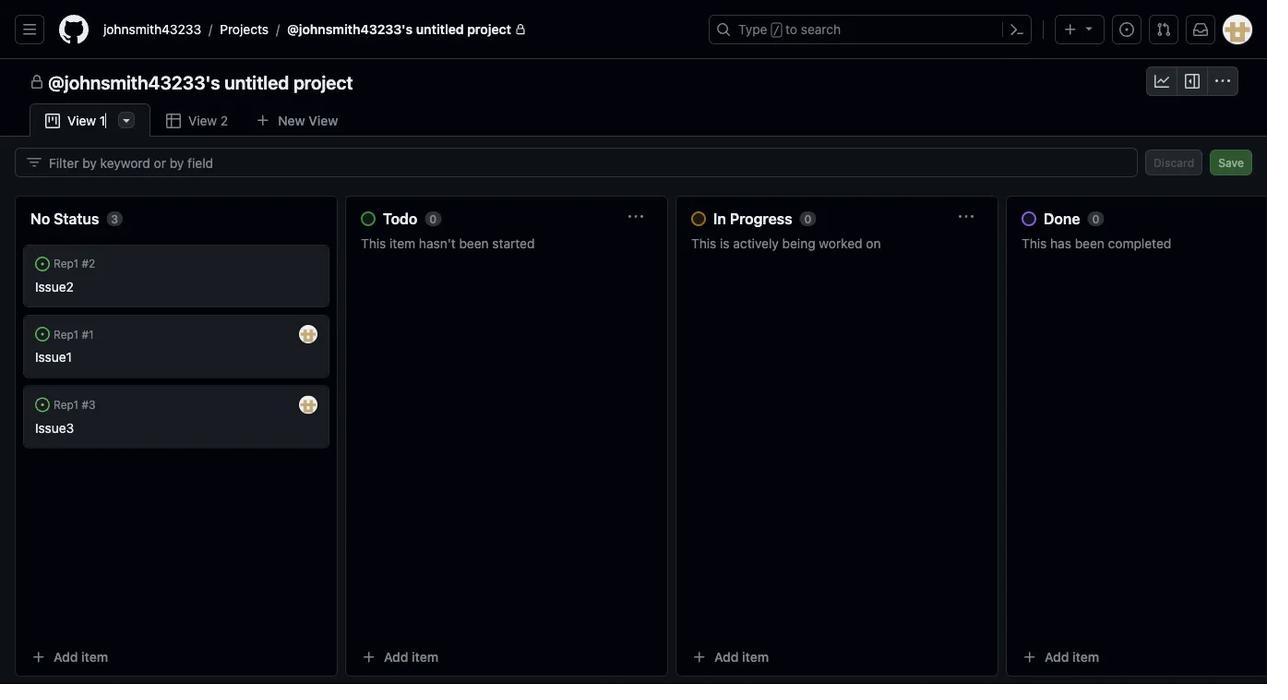 Task type: describe. For each thing, give the bounding box(es) containing it.
untitled inside the project "navigation"
[[224, 71, 289, 93]]

@johnsmith43233's untitled project inside list
[[287, 22, 512, 37]]

johnsmith43233 / projects /
[[103, 22, 280, 37]]

sc 9kayk9 0 image inside the project "navigation"
[[1155, 74, 1170, 89]]

0 vertical spatial @johnsmith43233's
[[287, 22, 413, 37]]

rep1 # 2
[[54, 257, 95, 270]]

0 vertical spatial untitled
[[416, 22, 464, 37]]

1 been from the left
[[459, 235, 489, 251]]

@johnsmith43233's inside the project "navigation"
[[48, 71, 220, 93]]

more actions image
[[101, 327, 116, 342]]

1
[[89, 328, 94, 341]]

issue1
[[35, 350, 72, 365]]

plus image
[[1064, 22, 1079, 37]]

lock image
[[515, 24, 526, 35]]

hasn't
[[419, 235, 456, 251]]

@johnsmith43233's untitled project inside the project "navigation"
[[48, 71, 353, 93]]

/ for type
[[774, 24, 780, 37]]

projects link
[[213, 15, 276, 44]]

to
[[786, 22, 798, 37]]

johnsmith43233 link
[[96, 15, 209, 44]]

0 for done
[[1093, 212, 1100, 225]]

this has been completed
[[1022, 235, 1172, 251]]

1 horizontal spatial 3
[[111, 212, 118, 225]]

in progress
[[714, 210, 793, 228]]

status
[[54, 210, 99, 228]]

todo
[[383, 210, 418, 228]]

this for in progress
[[692, 235, 717, 251]]

2 been from the left
[[1075, 235, 1105, 251]]

johnsmith43233
[[103, 22, 201, 37]]

project navigation
[[0, 59, 1268, 103]]

sc 9kayk9 0 image inside the 'view 2' link
[[166, 114, 181, 128]]

new view button
[[244, 106, 350, 135]]

on
[[866, 235, 881, 251]]

discard button
[[1146, 150, 1203, 175]]

done
[[1044, 210, 1081, 228]]

no status
[[30, 210, 99, 228]]

1 horizontal spatial /
[[276, 22, 280, 37]]

save
[[1219, 156, 1245, 169]]

projects
[[220, 22, 269, 37]]

homepage image
[[59, 15, 89, 44]]

open issue image
[[35, 397, 50, 412]]

notifications image
[[1194, 22, 1209, 37]]

save button
[[1211, 150, 1253, 175]]

sc 9kayk9 0 image inside view filters region
[[27, 155, 42, 170]]

command palette image
[[1010, 22, 1025, 37]]

started
[[493, 235, 535, 251]]

in progress column menu image
[[959, 210, 974, 224]]

in
[[714, 210, 727, 228]]

issue3
[[35, 420, 74, 435]]

rep1 for issue1
[[54, 328, 79, 341]]

0 horizontal spatial 3
[[89, 398, 96, 411]]

0 for in progress
[[805, 212, 812, 225]]

type / to search
[[739, 22, 841, 37]]

issue3 button
[[35, 420, 74, 435]]

johnsmith43233 image
[[299, 325, 318, 344]]

git pull request image
[[1157, 22, 1172, 37]]



Task type: vqa. For each thing, say whether or not it's contained in the screenshot.
leftmost 60
no



Task type: locate. For each thing, give the bounding box(es) containing it.
2 left more actions image
[[89, 257, 95, 270]]

sc 9kayk9 0 image
[[1155, 74, 1170, 89], [27, 155, 42, 170]]

1 horizontal spatial 2
[[221, 113, 228, 128]]

0 horizontal spatial project
[[294, 71, 353, 93]]

0 horizontal spatial been
[[459, 235, 489, 251]]

sc 9kayk9 0 image down git pull request "image"
[[1155, 74, 1170, 89]]

been
[[459, 235, 489, 251], [1075, 235, 1105, 251]]

rep1 # 1
[[54, 328, 94, 341]]

0 vertical spatial 3
[[111, 212, 118, 225]]

0 horizontal spatial untitled
[[224, 71, 289, 93]]

/ left to
[[774, 24, 780, 37]]

2 0 from the left
[[805, 212, 812, 225]]

rep1 # 3
[[54, 398, 96, 411]]

issue2 button
[[35, 279, 74, 295]]

0 vertical spatial #
[[82, 257, 89, 270]]

more actions image
[[103, 257, 118, 271]]

project inside "navigation"
[[294, 71, 353, 93]]

1 vertical spatial sc 9kayk9 0 image
[[27, 155, 42, 170]]

0 up being
[[805, 212, 812, 225]]

open issue image up issue1 button
[[35, 327, 50, 342]]

2 horizontal spatial this
[[1022, 235, 1047, 251]]

0 horizontal spatial 0
[[430, 212, 437, 225]]

1 vertical spatial 3
[[89, 398, 96, 411]]

0 horizontal spatial sc 9kayk9 0 image
[[27, 155, 42, 170]]

view
[[309, 113, 338, 128], [188, 113, 217, 128]]

this
[[361, 235, 386, 251], [692, 235, 717, 251], [1022, 235, 1047, 251]]

1 vertical spatial open issue image
[[35, 327, 50, 342]]

/ inside 'type / to search'
[[774, 24, 780, 37]]

0 horizontal spatial view
[[188, 113, 217, 128]]

actively
[[733, 235, 779, 251]]

project inside @johnsmith43233's untitled project link
[[467, 22, 512, 37]]

2 open issue image from the top
[[35, 327, 50, 342]]

0
[[430, 212, 437, 225], [805, 212, 812, 225], [1093, 212, 1100, 225]]

0 up hasn't
[[430, 212, 437, 225]]

rep1 left 1
[[54, 328, 79, 341]]

3 rep1 from the top
[[54, 398, 79, 411]]

1 vertical spatial @johnsmith43233's untitled project
[[48, 71, 353, 93]]

tab panel
[[0, 137, 1268, 684]]

3 right open issue icon
[[89, 398, 96, 411]]

/ for johnsmith43233
[[209, 22, 213, 37]]

view 2
[[188, 113, 228, 128]]

0 for todo
[[430, 212, 437, 225]]

tab list
[[30, 103, 380, 138]]

search
[[801, 22, 841, 37]]

1 vertical spatial @johnsmith43233's
[[48, 71, 220, 93]]

list containing johnsmith43233 / projects /
[[96, 15, 698, 44]]

# for issue1
[[82, 328, 89, 341]]

1 horizontal spatial 0
[[805, 212, 812, 225]]

discard
[[1154, 156, 1195, 169]]

2 inside tab list
[[221, 113, 228, 128]]

@johnsmith43233's untitled project link
[[280, 15, 534, 44]]

# left more actions image
[[82, 257, 89, 270]]

@johnsmith43233's
[[287, 22, 413, 37], [48, 71, 220, 93]]

1 vertical spatial project
[[294, 71, 353, 93]]

0 horizontal spatial @johnsmith43233's
[[48, 71, 220, 93]]

/
[[209, 22, 213, 37], [276, 22, 280, 37], [774, 24, 780, 37]]

view filters region
[[15, 148, 1253, 177]]

2 view from the left
[[188, 113, 217, 128]]

3 this from the left
[[1022, 235, 1047, 251]]

Filter by keyword or by field field
[[49, 149, 1123, 176]]

issue2
[[35, 279, 74, 295]]

/ left projects
[[209, 22, 213, 37]]

@johnsmith43233's untitled project
[[287, 22, 512, 37], [48, 71, 353, 93]]

/ right projects
[[276, 22, 280, 37]]

new view
[[278, 113, 338, 128]]

has
[[1051, 235, 1072, 251]]

0 horizontal spatial 2
[[89, 257, 95, 270]]

sc 9kayk9 0 image up no
[[27, 155, 42, 170]]

this left has
[[1022, 235, 1047, 251]]

johnsmith43233 image
[[299, 396, 318, 414]]

been right has
[[1075, 235, 1105, 251]]

view right new
[[309, 113, 338, 128]]

no
[[30, 210, 50, 228]]

1 # from the top
[[82, 257, 89, 270]]

untitled
[[416, 22, 464, 37], [224, 71, 289, 93]]

# for issue3
[[82, 398, 89, 411]]

new
[[278, 113, 305, 128]]

project
[[467, 22, 512, 37], [294, 71, 353, 93]]

issue opened image
[[1120, 22, 1135, 37]]

0 vertical spatial @johnsmith43233's untitled project
[[287, 22, 512, 37]]

open issue image
[[35, 257, 50, 271], [35, 327, 50, 342]]

1 vertical spatial #
[[82, 328, 89, 341]]

2 rep1 from the top
[[54, 328, 79, 341]]

3
[[111, 212, 118, 225], [89, 398, 96, 411]]

view right view options for view 1 image
[[188, 113, 217, 128]]

1 vertical spatial untitled
[[224, 71, 289, 93]]

2 horizontal spatial 0
[[1093, 212, 1100, 225]]

todo column menu image
[[629, 210, 644, 224]]

2 vertical spatial rep1
[[54, 398, 79, 411]]

open issue image for rep1 # 1
[[35, 327, 50, 342]]

view inside popup button
[[309, 113, 338, 128]]

this item hasn't been started
[[361, 235, 535, 251]]

2
[[221, 113, 228, 128], [89, 257, 95, 270]]

1 horizontal spatial sc 9kayk9 0 image
[[1155, 74, 1170, 89]]

Change view name field
[[67, 112, 107, 130]]

1 0 from the left
[[430, 212, 437, 225]]

item
[[390, 235, 416, 251]]

3 # from the top
[[82, 398, 89, 411]]

2 vertical spatial #
[[82, 398, 89, 411]]

1 horizontal spatial been
[[1075, 235, 1105, 251]]

triangle down image
[[1082, 21, 1097, 36]]

3 right status
[[111, 212, 118, 225]]

view 2 link
[[151, 103, 244, 138]]

1 horizontal spatial untitled
[[416, 22, 464, 37]]

rep1 right open issue icon
[[54, 398, 79, 411]]

view options for view 1 image
[[119, 113, 134, 127]]

#
[[82, 257, 89, 270], [82, 328, 89, 341], [82, 398, 89, 411]]

1 rep1 from the top
[[54, 257, 79, 270]]

issue1 button
[[35, 350, 72, 365]]

rep1
[[54, 257, 79, 270], [54, 328, 79, 341], [54, 398, 79, 411]]

1 this from the left
[[361, 235, 386, 251]]

2 inside tab panel
[[89, 257, 95, 270]]

rep1 for issue3
[[54, 398, 79, 411]]

tab list containing new view
[[30, 103, 380, 138]]

0 horizontal spatial /
[[209, 22, 213, 37]]

rep1 up issue2
[[54, 257, 79, 270]]

0 up this has been completed
[[1093, 212, 1100, 225]]

untitled up new
[[224, 71, 289, 93]]

this is actively being worked on
[[692, 235, 881, 251]]

being
[[783, 235, 816, 251]]

1 horizontal spatial @johnsmith43233's
[[287, 22, 413, 37]]

sc 9kayk9 0 image
[[1186, 74, 1200, 89], [1216, 74, 1231, 89], [30, 75, 44, 90], [45, 114, 60, 128], [166, 114, 181, 128]]

1 view from the left
[[309, 113, 338, 128]]

0 vertical spatial project
[[467, 22, 512, 37]]

2 horizontal spatial /
[[774, 24, 780, 37]]

0 vertical spatial 2
[[221, 113, 228, 128]]

this left item
[[361, 235, 386, 251]]

completed
[[1109, 235, 1172, 251]]

is
[[720, 235, 730, 251]]

0 horizontal spatial this
[[361, 235, 386, 251]]

0 vertical spatial sc 9kayk9 0 image
[[1155, 74, 1170, 89]]

type
[[739, 22, 768, 37]]

2 # from the top
[[82, 328, 89, 341]]

3 0 from the left
[[1093, 212, 1100, 225]]

1 open issue image from the top
[[35, 257, 50, 271]]

worked
[[819, 235, 863, 251]]

1 horizontal spatial this
[[692, 235, 717, 251]]

1 horizontal spatial project
[[467, 22, 512, 37]]

progress
[[730, 210, 793, 228]]

project left lock image
[[467, 22, 512, 37]]

1 vertical spatial rep1
[[54, 328, 79, 341]]

list
[[96, 15, 698, 44]]

open issue image for rep1 # 2
[[35, 257, 50, 271]]

untitled left lock image
[[416, 22, 464, 37]]

this left is
[[692, 235, 717, 251]]

tab panel containing no status
[[0, 137, 1268, 684]]

been right hasn't
[[459, 235, 489, 251]]

2 this from the left
[[692, 235, 717, 251]]

# right open issue icon
[[82, 398, 89, 411]]

0 vertical spatial rep1
[[54, 257, 79, 270]]

1 vertical spatial 2
[[89, 257, 95, 270]]

1 horizontal spatial view
[[309, 113, 338, 128]]

2 left new
[[221, 113, 228, 128]]

open issue image up issue2
[[35, 257, 50, 271]]

0 vertical spatial open issue image
[[35, 257, 50, 271]]

this for todo
[[361, 235, 386, 251]]

# left more actions icon at the left of the page
[[82, 328, 89, 341]]

project up new view
[[294, 71, 353, 93]]



